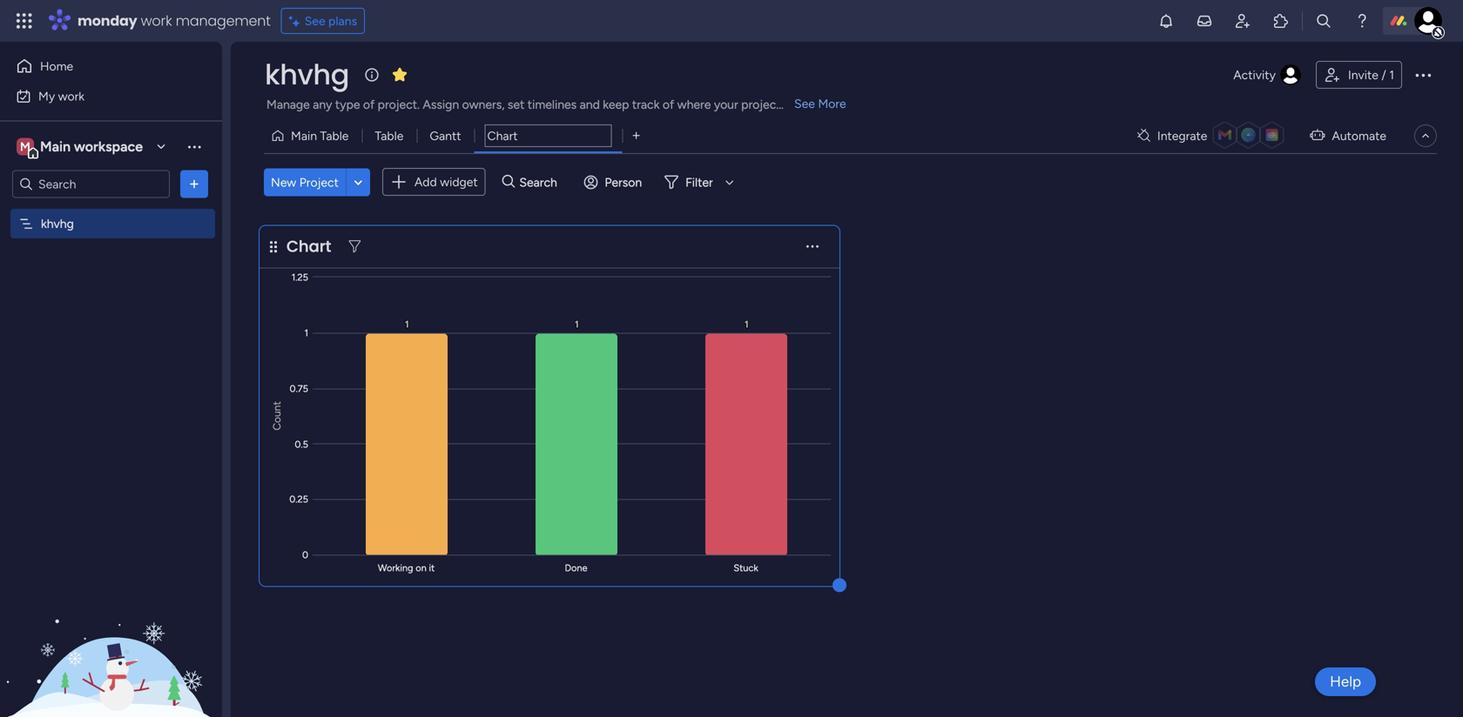 Task type: locate. For each thing, give the bounding box(es) containing it.
1 table from the left
[[320, 128, 349, 143]]

see inside button
[[305, 13, 325, 28]]

main down manage
[[291, 128, 317, 143]]

table
[[320, 128, 349, 143], [375, 128, 404, 143]]

my work button
[[10, 82, 187, 110]]

any
[[313, 97, 332, 112]]

project
[[299, 175, 339, 190]]

0 horizontal spatial work
[[58, 89, 85, 104]]

project.
[[378, 97, 420, 112]]

table inside button
[[375, 128, 404, 143]]

inbox image
[[1196, 12, 1213, 30]]

0 vertical spatial see
[[305, 13, 325, 28]]

home button
[[10, 52, 187, 80]]

integrate
[[1157, 128, 1207, 143]]

filter
[[686, 175, 713, 190]]

1
[[1389, 67, 1394, 82]]

0 horizontal spatial see
[[305, 13, 325, 28]]

main
[[291, 128, 317, 143], [40, 138, 71, 155]]

monday work management
[[78, 11, 271, 30]]

automate
[[1332, 128, 1387, 143]]

1 horizontal spatial of
[[663, 97, 674, 112]]

v2 search image
[[502, 172, 515, 192]]

set
[[508, 97, 525, 112]]

main inside workspace selection "element"
[[40, 138, 71, 155]]

see plans button
[[281, 8, 365, 34]]

2 of from the left
[[663, 97, 674, 112]]

of right the type
[[363, 97, 375, 112]]

add
[[414, 175, 437, 189]]

see left the plans
[[305, 13, 325, 28]]

0 horizontal spatial table
[[320, 128, 349, 143]]

plans
[[328, 13, 357, 28]]

lottie animation image
[[0, 542, 222, 718]]

type
[[335, 97, 360, 112]]

work right the monday
[[141, 11, 172, 30]]

apps image
[[1272, 12, 1290, 30]]

monday
[[78, 11, 137, 30]]

see for see plans
[[305, 13, 325, 28]]

widget
[[440, 175, 478, 189]]

khvhg up any
[[265, 55, 349, 94]]

owners,
[[462, 97, 505, 112]]

search everything image
[[1315, 12, 1333, 30]]

work inside button
[[58, 89, 85, 104]]

1 horizontal spatial table
[[375, 128, 404, 143]]

0 horizontal spatial of
[[363, 97, 375, 112]]

workspace options image
[[186, 138, 203, 155]]

add widget
[[414, 175, 478, 189]]

option
[[0, 208, 222, 212]]

where
[[677, 97, 711, 112]]

your
[[714, 97, 738, 112]]

gantt button
[[417, 122, 474, 150]]

main workspace
[[40, 138, 143, 155]]

my
[[38, 89, 55, 104]]

see left more
[[794, 96, 815, 111]]

workspace image
[[17, 137, 34, 156]]

of right track
[[663, 97, 674, 112]]

1 horizontal spatial main
[[291, 128, 317, 143]]

1 horizontal spatial see
[[794, 96, 815, 111]]

1 vertical spatial khvhg
[[41, 216, 74, 231]]

table inside button
[[320, 128, 349, 143]]

track
[[632, 97, 660, 112]]

home
[[40, 59, 73, 74]]

0 horizontal spatial main
[[40, 138, 71, 155]]

0 vertical spatial work
[[141, 11, 172, 30]]

table down project.
[[375, 128, 404, 143]]

1 vertical spatial work
[[58, 89, 85, 104]]

options image
[[186, 175, 203, 193]]

1 vertical spatial see
[[794, 96, 815, 111]]

person
[[605, 175, 642, 190]]

main right 'workspace' image in the top of the page
[[40, 138, 71, 155]]

see
[[305, 13, 325, 28], [794, 96, 815, 111]]

work right my
[[58, 89, 85, 104]]

Search field
[[515, 170, 567, 194]]

1 horizontal spatial khvhg
[[265, 55, 349, 94]]

khvhg
[[265, 55, 349, 94], [41, 216, 74, 231]]

workspace selection element
[[17, 136, 145, 159]]

workspace
[[74, 138, 143, 155]]

dapulse drag handle 3 image
[[270, 241, 277, 253]]

of
[[363, 97, 375, 112], [663, 97, 674, 112]]

chart
[[287, 236, 331, 258]]

2 table from the left
[[375, 128, 404, 143]]

work
[[141, 11, 172, 30], [58, 89, 85, 104]]

keep
[[603, 97, 629, 112]]

khvhg down "search in workspace" field
[[41, 216, 74, 231]]

1 horizontal spatial work
[[141, 11, 172, 30]]

lottie animation element
[[0, 542, 222, 718]]

table down any
[[320, 128, 349, 143]]

main inside button
[[291, 128, 317, 143]]

options image
[[1413, 64, 1434, 85]]

new
[[271, 175, 296, 190]]

None field
[[485, 125, 612, 147]]

activity button
[[1227, 61, 1309, 89]]

main table button
[[264, 122, 362, 150]]

0 horizontal spatial khvhg
[[41, 216, 74, 231]]

khvhg inside list box
[[41, 216, 74, 231]]



Task type: describe. For each thing, give the bounding box(es) containing it.
m
[[20, 139, 30, 154]]

gantt
[[430, 128, 461, 143]]

/
[[1382, 67, 1386, 82]]

0 vertical spatial khvhg
[[265, 55, 349, 94]]

stands.
[[784, 97, 822, 112]]

Search in workspace field
[[37, 174, 145, 194]]

khvhg list box
[[0, 206, 222, 474]]

work for monday
[[141, 11, 172, 30]]

notifications image
[[1157, 12, 1175, 30]]

help
[[1330, 673, 1361, 691]]

my work
[[38, 89, 85, 104]]

and
[[580, 97, 600, 112]]

main for main table
[[291, 128, 317, 143]]

work for my
[[58, 89, 85, 104]]

manage any type of project. assign owners, set timelines and keep track of where your project stands.
[[267, 97, 822, 112]]

remove from favorites image
[[391, 66, 408, 83]]

person button
[[577, 168, 652, 196]]

invite members image
[[1234, 12, 1252, 30]]

angle down image
[[354, 176, 362, 189]]

autopilot image
[[1310, 124, 1325, 146]]

main table
[[291, 128, 349, 143]]

v2 funnel image
[[349, 241, 361, 253]]

arrow down image
[[719, 172, 740, 193]]

invite
[[1348, 67, 1379, 82]]

activity
[[1233, 67, 1276, 82]]

invite / 1 button
[[1316, 61, 1402, 89]]

new project
[[271, 175, 339, 190]]

timelines
[[528, 97, 577, 112]]

collapse board header image
[[1419, 129, 1433, 143]]

management
[[176, 11, 271, 30]]

help image
[[1353, 12, 1371, 30]]

see for see more
[[794, 96, 815, 111]]

table button
[[362, 122, 417, 150]]

gary orlando image
[[1414, 7, 1442, 35]]

add widget button
[[382, 168, 486, 196]]

filter button
[[658, 168, 740, 196]]

add view image
[[633, 130, 640, 142]]

assign
[[423, 97, 459, 112]]

manage
[[267, 97, 310, 112]]

dapulse integrations image
[[1137, 129, 1150, 142]]

show board description image
[[361, 66, 382, 84]]

more dots image
[[807, 241, 819, 253]]

main for main workspace
[[40, 138, 71, 155]]

new project button
[[264, 168, 346, 196]]

1 of from the left
[[363, 97, 375, 112]]

see more
[[794, 96, 846, 111]]

project
[[741, 97, 781, 112]]

select product image
[[16, 12, 33, 30]]

khvhg field
[[260, 55, 354, 94]]

invite / 1
[[1348, 67, 1394, 82]]

help button
[[1315, 668, 1376, 697]]

see more link
[[793, 95, 848, 112]]

more
[[818, 96, 846, 111]]

see plans
[[305, 13, 357, 28]]



Task type: vqa. For each thing, say whether or not it's contained in the screenshot.
THE 0 within 'This week / 0 items'
no



